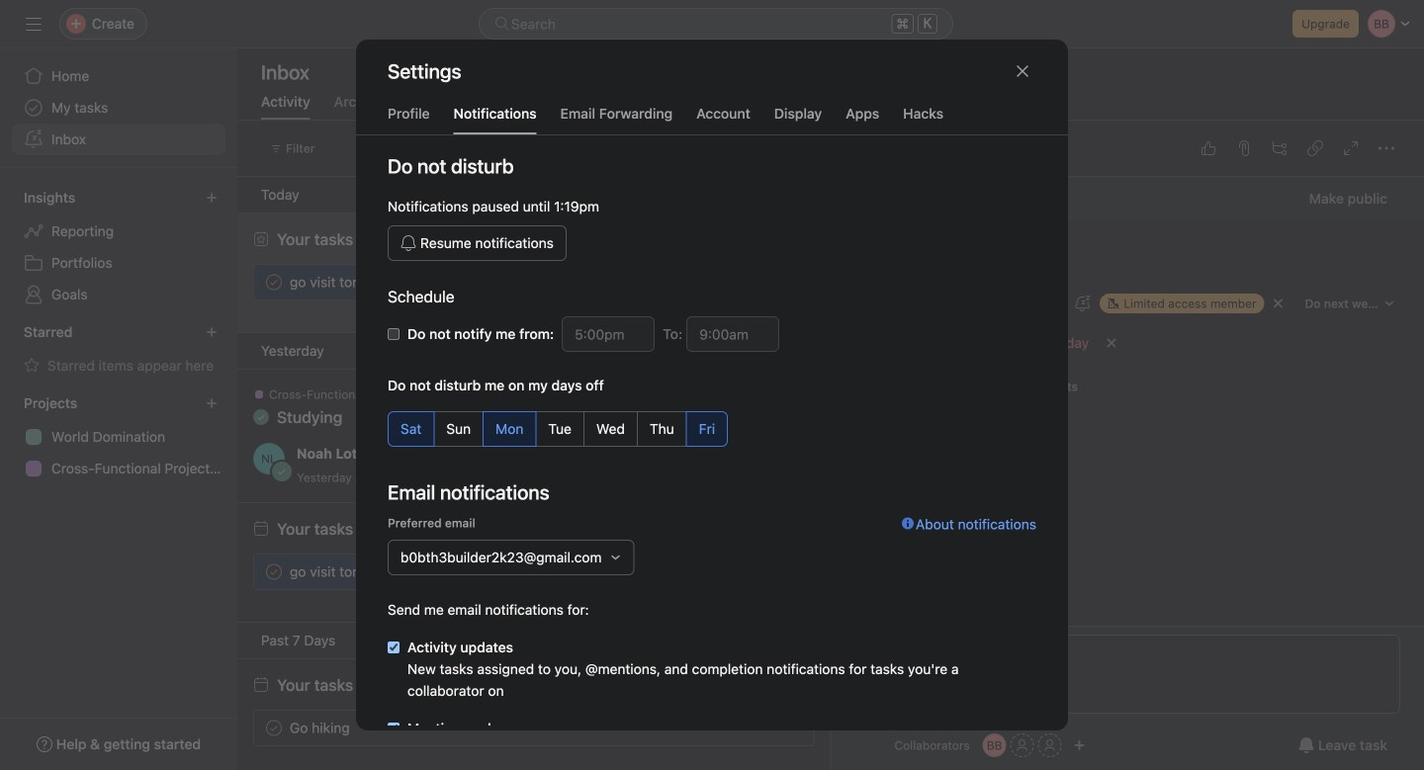 Task type: locate. For each thing, give the bounding box(es) containing it.
mark complete checkbox down your tasks for mar 15, task element
[[262, 717, 286, 740]]

None checkbox
[[388, 642, 400, 654], [388, 723, 400, 735], [388, 642, 400, 654], [388, 723, 400, 735]]

starred element
[[0, 314, 237, 386]]

0 vertical spatial mark complete checkbox
[[262, 270, 286, 294]]

clear due date image
[[1106, 337, 1118, 349]]

2 mark complete image from the top
[[262, 560, 286, 584]]

0 likes. click to like this task image
[[1201, 140, 1216, 156]]

None checkbox
[[388, 328, 400, 340]]

your tasks for today, task element
[[277, 230, 423, 249]]

your tasks for mar 15, task element
[[277, 676, 431, 695]]

1 mark complete image from the top
[[262, 270, 286, 294]]

mark complete image
[[262, 717, 286, 740]]

1 vertical spatial open user profile image
[[855, 635, 887, 667]]

add subtask image
[[1272, 140, 1288, 156]]

mark complete image down your tasks for today, task element
[[262, 270, 286, 294]]

1 vertical spatial mark complete checkbox
[[262, 717, 286, 740]]

projects element
[[0, 386, 237, 489]]

main content
[[831, 177, 1424, 770]]

open user profile image
[[253, 443, 285, 475], [855, 635, 887, 667]]

0 vertical spatial mark complete image
[[262, 270, 286, 294]]

1 horizontal spatial open user profile image
[[855, 635, 887, 667]]

None text field
[[562, 316, 655, 352], [687, 316, 780, 352], [562, 316, 655, 352], [687, 316, 780, 352]]

mark complete image down your tasks for mar 20, task "element"
[[262, 560, 286, 584]]

full screen image
[[1343, 140, 1359, 156]]

1 vertical spatial mark complete image
[[262, 560, 286, 584]]

mark complete image
[[262, 270, 286, 294], [262, 560, 286, 584]]

close this dialog image
[[1015, 63, 1031, 79]]

2 mark complete checkbox from the top
[[262, 717, 286, 740]]

0 horizontal spatial open user profile image
[[253, 443, 285, 475]]

Mark complete checkbox
[[262, 270, 286, 294], [262, 717, 286, 740]]

Mark complete checkbox
[[262, 560, 286, 584]]

mark complete checkbox down your tasks for today, task element
[[262, 270, 286, 294]]

Task Name text field
[[841, 232, 1400, 278]]

dialog
[[356, 40, 1068, 770]]



Task type: describe. For each thing, give the bounding box(es) containing it.
add or remove collaborators image
[[983, 734, 1006, 758]]

insights element
[[0, 180, 237, 314]]

hide sidebar image
[[26, 16, 42, 32]]

0 vertical spatial open user profile image
[[253, 443, 285, 475]]

go visit tomy dialog
[[831, 121, 1424, 770]]

settings tab list
[[356, 103, 1068, 135]]

global element
[[0, 48, 237, 167]]

copy task link image
[[1307, 140, 1323, 156]]

mark complete image for mark complete option
[[262, 560, 286, 584]]

1 mark complete checkbox from the top
[[262, 270, 286, 294]]

remove assignee image
[[1272, 298, 1284, 310]]

mark complete image for 2nd mark complete checkbox from the bottom of the page
[[262, 270, 286, 294]]

add or remove collaborators image
[[1074, 740, 1086, 752]]

your tasks for mar 20, task element
[[277, 520, 434, 538]]



Task type: vqa. For each thing, say whether or not it's contained in the screenshot.
Full screen 'icon'
yes



